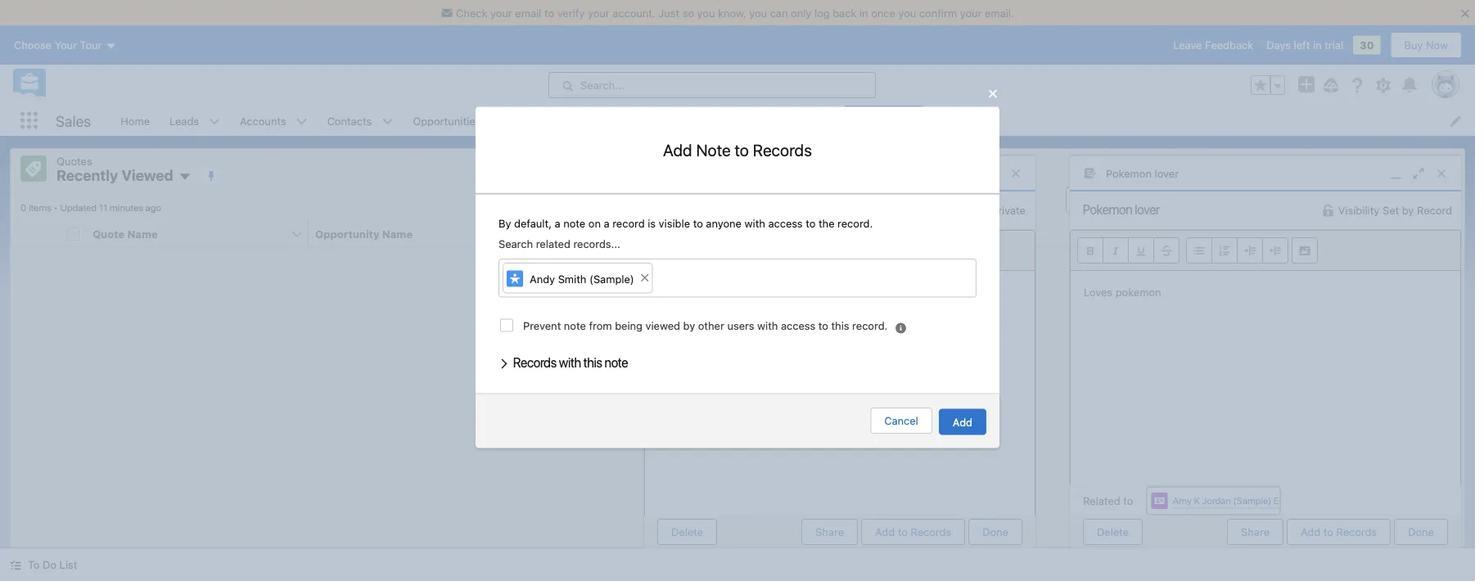 Task type: locate. For each thing, give the bounding box(es) containing it.
add inside button
[[953, 416, 973, 428]]

0 vertical spatial by
[[1403, 204, 1415, 217]]

pokemon lover dialog
[[1070, 156, 1463, 549]]

note left on
[[564, 218, 586, 230]]

confirm
[[920, 7, 958, 19]]

0 horizontal spatial share button
[[802, 519, 858, 546]]

quote name button
[[86, 221, 291, 247]]

done button for open sesame dialog's add to records button
[[969, 519, 1023, 546]]

note for a
[[564, 218, 586, 230]]

1 a from the left
[[555, 218, 561, 230]]

search...
[[581, 79, 625, 91]]

only
[[791, 7, 812, 19]]

a up search related records...
[[555, 218, 561, 230]]

toolbar for compose text text field containing knock knock
[[645, 231, 1035, 271]]

1 horizontal spatial format text element
[[1078, 238, 1180, 264]]

add to records inside pokemon lover dialog
[[1302, 526, 1378, 539]]

0 horizontal spatial in
[[860, 7, 869, 19]]

quotes down sales
[[57, 155, 92, 167]]

add inside pokemon lover dialog
[[1302, 526, 1321, 539]]

None search field
[[1066, 187, 1263, 213]]

with right 'users'
[[758, 319, 778, 332]]

add to records
[[876, 526, 952, 539], [1302, 526, 1378, 539]]

format text element down by default, a note on a record is visible to anyone with access to the record.
[[652, 238, 754, 264]]

recently viewed status
[[20, 202, 60, 213]]

name right opportunity
[[382, 228, 413, 240]]

opportunities
[[413, 115, 481, 127]]

with right the anyone
[[745, 218, 766, 230]]

1 horizontal spatial delete status
[[1084, 519, 1228, 546]]

quotes
[[856, 115, 892, 127], [57, 155, 92, 167]]

1 horizontal spatial delete button
[[1084, 519, 1144, 546]]

list
[[111, 106, 1476, 136]]

note for this
[[605, 355, 628, 370]]

jordan
[[1203, 495, 1232, 507]]

the
[[819, 218, 835, 230]]

add inside open sesame dialog
[[876, 526, 895, 539]]

share for pokemon lover dialog's add to records button
[[1242, 526, 1270, 539]]

format text element up "loves pokemon"
[[1078, 238, 1180, 264]]

0 vertical spatial quotes
[[856, 115, 892, 127]]

0 vertical spatial (sample)
[[590, 273, 635, 285]]

0 horizontal spatial compose text text field
[[645, 271, 1035, 516]]

1 horizontal spatial in
[[1314, 39, 1322, 51]]

compose text text field inside open sesame dialog
[[645, 271, 1035, 516]]

1 delete from the left
[[672, 526, 704, 539]]

1 format body element from the left
[[761, 238, 863, 264]]

30
[[1361, 39, 1375, 51]]

1 horizontal spatial share
[[1242, 526, 1270, 539]]

0 horizontal spatial your
[[491, 7, 513, 19]]

0 vertical spatial text default image
[[1323, 204, 1336, 217]]

format body element down list view controls image
[[1187, 238, 1289, 264]]

0 horizontal spatial add to records button
[[862, 519, 966, 546]]

3 your from the left
[[961, 7, 982, 19]]

1 vertical spatial text default image
[[10, 560, 21, 571]]

item number element
[[11, 221, 60, 248]]

accounts
[[240, 115, 286, 127]]

a right on
[[604, 218, 610, 230]]

2 vertical spatial note
[[605, 355, 628, 370]]

(sample) left esq.
[[1234, 495, 1272, 507]]

2 format body element from the left
[[1187, 238, 1289, 264]]

1 add to records button from the left
[[862, 519, 966, 546]]

syncing element
[[532, 221, 764, 248]]

records with this note
[[514, 355, 628, 370]]

know,
[[718, 7, 747, 19]]

1 format text element from the left
[[652, 238, 754, 264]]

related
[[1084, 495, 1121, 507]]

0 horizontal spatial a
[[555, 218, 561, 230]]

delete inside open sesame dialog
[[672, 526, 704, 539]]

delete for "delete" button for open sesame dialog
[[672, 526, 704, 539]]

share inside pokemon lover dialog
[[1242, 526, 1270, 539]]

feedback
[[1206, 39, 1254, 51]]

contacts
[[327, 115, 372, 127]]

1 vertical spatial (sample)
[[1234, 495, 1272, 507]]

updated
[[60, 202, 97, 213]]

this
[[832, 319, 850, 332], [584, 355, 603, 370]]

0 horizontal spatial format text element
[[652, 238, 754, 264]]

add to records button for open sesame dialog
[[862, 519, 966, 546]]

compose text text field containing knock knock
[[645, 271, 1035, 516]]

share button for delete status inside the pokemon lover dialog
[[1228, 519, 1284, 546]]

None text field
[[645, 192, 800, 228], [1071, 192, 1226, 228], [645, 192, 800, 228], [1071, 192, 1226, 228]]

1 horizontal spatial (sample)
[[1234, 495, 1272, 507]]

1 vertical spatial access
[[781, 319, 816, 332]]

delete status inside open sesame dialog
[[658, 519, 802, 546]]

add to records inside open sesame dialog
[[876, 526, 952, 539]]

1 your from the left
[[491, 7, 513, 19]]

done
[[983, 526, 1009, 539], [1409, 526, 1435, 539]]

you left can
[[750, 7, 768, 19]]

0 horizontal spatial (sample)
[[590, 273, 635, 285]]

compose text text field containing loves pokemon
[[1071, 271, 1461, 486]]

in right back
[[860, 7, 869, 19]]

share button
[[802, 519, 858, 546], [1228, 519, 1284, 546]]

0 horizontal spatial quotes
[[57, 155, 92, 167]]

name for quote name
[[127, 228, 158, 240]]

format body element down "the"
[[761, 238, 863, 264]]

with down prevent
[[559, 355, 581, 370]]

1 done button from the left
[[969, 519, 1023, 546]]

expiration date
[[761, 228, 842, 240]]

1 name from the left
[[127, 228, 158, 240]]

by
[[1403, 204, 1415, 217], [684, 319, 696, 332]]

k
[[1195, 495, 1201, 507]]

your left email.
[[961, 7, 982, 19]]

compose text text field for pokemon lover dialog's add to records button
[[1071, 271, 1461, 486]]

compose text text field for open sesame dialog's add to records button
[[645, 271, 1035, 516]]

1 horizontal spatial name
[[382, 228, 413, 240]]

1 vertical spatial this
[[584, 355, 603, 370]]

try
[[680, 386, 695, 398]]

delete inside pokemon lover dialog
[[1098, 526, 1130, 539]]

access left "the"
[[769, 218, 803, 230]]

2 add to records button from the left
[[1288, 519, 1392, 546]]

share inside open sesame dialog
[[816, 526, 844, 539]]

1 horizontal spatial this
[[832, 319, 850, 332]]

total price element
[[1200, 221, 1433, 248]]

record
[[613, 218, 645, 230]]

subtotal
[[984, 228, 1029, 240]]

2 name from the left
[[382, 228, 413, 240]]

group
[[1252, 75, 1286, 95]]

by default, a note on a record is visible to anyone with access to the record.
[[499, 218, 873, 230]]

text default image inside pokemon lover dialog
[[1323, 204, 1336, 217]]

note down being
[[605, 355, 628, 370]]

0 horizontal spatial done
[[983, 526, 1009, 539]]

2 compose text text field from the left
[[1071, 271, 1461, 486]]

access right 'users'
[[781, 319, 816, 332]]

1 horizontal spatial your
[[588, 7, 610, 19]]

search... button
[[549, 72, 876, 98]]

you
[[698, 7, 715, 19], [750, 7, 768, 19], [899, 7, 917, 19]]

switching
[[698, 386, 745, 398]]

0 vertical spatial in
[[860, 7, 869, 19]]

by inside pokemon lover dialog
[[1403, 204, 1415, 217]]

done for pokemon lover dialog's add to records button
[[1409, 526, 1435, 539]]

buy now
[[1405, 39, 1449, 51]]

share button inside pokemon lover dialog
[[1228, 519, 1284, 546]]

2 delete status from the left
[[1084, 519, 1228, 546]]

loves pokemon
[[1084, 286, 1162, 298]]

2 delete from the left
[[1098, 526, 1130, 539]]

by right set
[[1403, 204, 1415, 217]]

toolbar inside open sesame dialog
[[645, 231, 1035, 271]]

records inside open sesame dialog
[[911, 526, 952, 539]]

search
[[499, 238, 533, 250]]

you right once
[[899, 7, 917, 19]]

toolbar for compose text text field containing loves pokemon
[[1071, 231, 1461, 271]]

opportunities list item
[[403, 106, 512, 136]]

2 toolbar from the left
[[1071, 231, 1461, 271]]

0 horizontal spatial done button
[[969, 519, 1023, 546]]

done button for pokemon lover dialog's add to records button
[[1395, 519, 1449, 546]]

delete status inside pokemon lover dialog
[[1084, 519, 1228, 546]]

1 share from the left
[[816, 526, 844, 539]]

email
[[515, 7, 542, 19]]

format body element
[[761, 238, 863, 264], [1187, 238, 1289, 264]]

your left email
[[491, 7, 513, 19]]

days
[[1267, 39, 1292, 51]]

action element
[[1423, 221, 1465, 248]]

do
[[43, 559, 57, 571]]

delete button for pokemon lover dialog
[[1084, 519, 1144, 546]]

1 horizontal spatial compose text text field
[[1071, 271, 1461, 486]]

leads link
[[160, 106, 209, 136]]

done button
[[969, 519, 1023, 546], [1395, 519, 1449, 546]]

(sample) down the records...
[[590, 273, 635, 285]]

delete status
[[658, 519, 802, 546], [1084, 519, 1228, 546]]

home link
[[111, 106, 160, 136]]

by left "other"
[[684, 319, 696, 332]]

1 vertical spatial record.
[[853, 319, 888, 332]]

opportunity name element
[[309, 221, 541, 248]]

1 delete status from the left
[[658, 519, 802, 546]]

dashboards list item
[[666, 106, 766, 136]]

a
[[555, 218, 561, 230], [604, 218, 610, 230]]

1 horizontal spatial toolbar
[[1071, 231, 1461, 271]]

1 add to records from the left
[[876, 526, 952, 539]]

Compose text text field
[[645, 271, 1035, 516], [1071, 271, 1461, 486]]

format body element for compose text text field containing knock knock
[[761, 238, 863, 264]]

none search field inside the 'recently viewed|quotes|list view' element
[[1066, 187, 1263, 213]]

cell inside the 'recently viewed|quotes|list view' element
[[60, 221, 86, 248]]

0 horizontal spatial delete button
[[658, 519, 718, 546]]

pokemon
[[1116, 286, 1162, 298]]

0 horizontal spatial you
[[698, 7, 715, 19]]

0 horizontal spatial share
[[816, 526, 844, 539]]

done button inside open sesame dialog
[[969, 519, 1023, 546]]

0 horizontal spatial name
[[127, 228, 158, 240]]

quotes right reports list item in the top right of the page
[[856, 115, 892, 127]]

1 compose text text field from the left
[[645, 271, 1035, 516]]

andy smith (sample)
[[530, 273, 635, 285]]

knock knock
[[690, 286, 758, 298]]

share button inside open sesame dialog
[[802, 519, 858, 546]]

viewed
[[646, 319, 681, 332]]

2 horizontal spatial you
[[899, 7, 917, 19]]

1 horizontal spatial add to records
[[1302, 526, 1378, 539]]

search related records...
[[499, 238, 621, 250]]

leave feedback link
[[1174, 39, 1254, 51]]

andy smith (sample) link
[[503, 263, 653, 294]]

1 share button from the left
[[802, 519, 858, 546]]

date
[[817, 228, 842, 240]]

format text element inside pokemon lover dialog
[[1078, 238, 1180, 264]]

format text element inside open sesame dialog
[[652, 238, 754, 264]]

visibility
[[1339, 204, 1380, 217]]

expiration date element
[[754, 221, 977, 248]]

1 toolbar from the left
[[645, 231, 1035, 271]]

quote name element
[[86, 221, 319, 248]]

2 done button from the left
[[1395, 519, 1449, 546]]

1 horizontal spatial done button
[[1395, 519, 1449, 546]]

1 delete button from the left
[[658, 519, 718, 546]]

1 horizontal spatial format body element
[[1187, 238, 1289, 264]]

to
[[28, 559, 40, 571]]

select list display image
[[1306, 187, 1342, 213]]

0 horizontal spatial text default image
[[10, 560, 21, 571]]

0 horizontal spatial delete status
[[658, 519, 802, 546]]

1 done from the left
[[983, 526, 1009, 539]]

name down ago
[[127, 228, 158, 240]]

your right verify
[[588, 7, 610, 19]]

open sesame dialog
[[644, 156, 1037, 558]]

1 horizontal spatial you
[[750, 7, 768, 19]]

calendar list item
[[512, 106, 598, 136]]

format body element for compose text text field containing loves pokemon
[[1187, 238, 1289, 264]]

quote
[[93, 228, 125, 240]]

1 vertical spatial with
[[758, 319, 778, 332]]

•
[[54, 202, 58, 213]]

note left from
[[564, 319, 586, 332]]

cell
[[60, 221, 86, 248]]

delete button
[[658, 519, 718, 546], [1084, 519, 1144, 546]]

0 items • updated 11 minutes ago
[[20, 202, 161, 213]]

compose text text field inside pokemon lover dialog
[[1071, 271, 1461, 486]]

name for opportunity name
[[382, 228, 413, 240]]

being
[[615, 319, 643, 332]]

you right so
[[698, 7, 715, 19]]

done inside open sesame dialog
[[983, 526, 1009, 539]]

0 horizontal spatial by
[[684, 319, 696, 332]]

accounts link
[[230, 106, 296, 136]]

2 done from the left
[[1409, 526, 1435, 539]]

1 vertical spatial quotes
[[57, 155, 92, 167]]

0 vertical spatial note
[[564, 218, 586, 230]]

2 add to records from the left
[[1302, 526, 1378, 539]]

related to
[[1084, 495, 1134, 507]]

to inside open sesame dialog
[[898, 526, 908, 539]]

check your email to verify your account. just so you know, you can only log back in once you confirm your email.
[[456, 7, 1015, 19]]

done inside pokemon lover dialog
[[1409, 526, 1435, 539]]

2 delete button from the left
[[1084, 519, 1144, 546]]

text default image
[[1323, 204, 1336, 217], [10, 560, 21, 571]]

text default image up total price 'element'
[[1323, 204, 1336, 217]]

accounts list item
[[230, 106, 318, 136]]

0 horizontal spatial format body element
[[761, 238, 863, 264]]

0 horizontal spatial add to records
[[876, 526, 952, 539]]

format text element
[[652, 238, 754, 264], [1078, 238, 1180, 264]]

0 horizontal spatial this
[[584, 355, 603, 370]]

once
[[872, 7, 896, 19]]

list
[[748, 386, 763, 398]]

2 share from the left
[[1242, 526, 1270, 539]]

1 horizontal spatial a
[[604, 218, 610, 230]]

0 vertical spatial this
[[832, 319, 850, 332]]

private
[[992, 204, 1026, 217]]

1 horizontal spatial by
[[1403, 204, 1415, 217]]

1 horizontal spatial delete
[[1098, 526, 1130, 539]]

add to records for pokemon lover dialog
[[1302, 526, 1378, 539]]

in right left
[[1314, 39, 1322, 51]]

1 horizontal spatial quotes
[[856, 115, 892, 127]]

Search Recently Viewed list view. search field
[[1066, 187, 1263, 213]]

other
[[699, 319, 725, 332]]

buy
[[1405, 39, 1424, 51]]

1 horizontal spatial done
[[1409, 526, 1435, 539]]

list containing home
[[111, 106, 1476, 136]]

share for open sesame dialog's add to records button
[[816, 526, 844, 539]]

0 horizontal spatial delete
[[672, 526, 704, 539]]

minutes
[[110, 202, 143, 213]]

1 horizontal spatial add to records button
[[1288, 519, 1392, 546]]

1 vertical spatial note
[[564, 319, 586, 332]]

toolbar
[[645, 231, 1035, 271], [1071, 231, 1461, 271]]

2 horizontal spatial your
[[961, 7, 982, 19]]

back
[[833, 7, 857, 19]]

note
[[564, 218, 586, 230], [564, 319, 586, 332], [605, 355, 628, 370]]

3 you from the left
[[899, 7, 917, 19]]

0 horizontal spatial toolbar
[[645, 231, 1035, 271]]

1 horizontal spatial text default image
[[1323, 204, 1336, 217]]

toolbar inside pokemon lover dialog
[[1071, 231, 1461, 271]]

reports
[[776, 115, 815, 127]]

2 share button from the left
[[1228, 519, 1284, 546]]

text default image left to
[[10, 560, 21, 571]]

quotes list item
[[846, 106, 923, 136]]

2 format text element from the left
[[1078, 238, 1180, 264]]

1 horizontal spatial share button
[[1228, 519, 1284, 546]]

done button inside pokemon lover dialog
[[1395, 519, 1449, 546]]

add to records button
[[862, 519, 966, 546], [1288, 519, 1392, 546]]

check
[[456, 7, 488, 19]]

amy k jordan (sample) esq.
[[1173, 495, 1292, 507]]



Task type: vqa. For each thing, say whether or not it's contained in the screenshot.
Delete status
yes



Task type: describe. For each thing, give the bounding box(es) containing it.
esq.
[[1274, 495, 1292, 507]]

action image
[[1423, 221, 1465, 247]]

calendar link
[[512, 106, 576, 136]]

can
[[770, 7, 788, 19]]

leads list item
[[160, 106, 230, 136]]

0 vertical spatial record.
[[838, 218, 873, 230]]

ago
[[145, 202, 161, 213]]

opportunity name button
[[309, 221, 514, 247]]

add to records button for pokemon lover dialog
[[1288, 519, 1392, 546]]

delete for "delete" button associated with pokemon lover dialog
[[1098, 526, 1130, 539]]

11
[[99, 202, 108, 213]]

leave
[[1174, 39, 1203, 51]]

opportunity
[[315, 228, 380, 240]]

add button
[[939, 409, 987, 435]]

quotes image
[[20, 156, 47, 182]]

record
[[1418, 204, 1453, 217]]

reports link
[[766, 106, 825, 136]]

2 you from the left
[[750, 7, 768, 19]]

leave feedback
[[1174, 39, 1254, 51]]

format text element for format body element corresponding to compose text text field containing knock knock
[[652, 238, 754, 264]]

smith
[[558, 273, 587, 285]]

amy
[[1173, 495, 1192, 507]]

(sample) inside the andy smith (sample) link
[[590, 273, 635, 285]]

delete status for open sesame dialog
[[658, 519, 802, 546]]

anyone
[[706, 218, 742, 230]]

price
[[1235, 228, 1263, 240]]

by
[[499, 218, 511, 230]]

delete button for open sesame dialog
[[658, 519, 718, 546]]

contacts link
[[318, 106, 382, 136]]

recently
[[57, 167, 118, 184]]

users
[[728, 319, 755, 332]]

subtotal element
[[977, 221, 1210, 248]]

1 vertical spatial in
[[1314, 39, 1322, 51]]

total
[[1206, 228, 1233, 240]]

item number image
[[11, 221, 60, 247]]

forecasts
[[607, 115, 656, 127]]

syncing button
[[532, 221, 736, 247]]

left
[[1295, 39, 1311, 51]]

forecasts link
[[598, 106, 666, 136]]

0 vertical spatial access
[[769, 218, 803, 230]]

pokemon lover
[[1107, 167, 1180, 179]]

quotes inside "link"
[[856, 115, 892, 127]]

share button for delete status in open sesame dialog
[[802, 519, 858, 546]]

opportunity name
[[315, 228, 413, 240]]

syncing
[[538, 228, 581, 240]]

visibility set by record
[[1339, 204, 1453, 217]]

1 you from the left
[[698, 7, 715, 19]]

1 vertical spatial by
[[684, 319, 696, 332]]

0 vertical spatial with
[[745, 218, 766, 230]]

format text element for format body element related to compose text text field containing loves pokemon
[[1078, 238, 1180, 264]]

note
[[697, 140, 731, 159]]

related
[[536, 238, 571, 250]]

now
[[1427, 39, 1449, 51]]

add to records for open sesame dialog
[[876, 526, 952, 539]]

records inside pokemon lover dialog
[[1337, 526, 1378, 539]]

recently viewed|quotes|list view element
[[10, 148, 1466, 549]]

viewed
[[122, 167, 173, 184]]

buy now button
[[1391, 32, 1463, 58]]

days left in trial
[[1267, 39, 1344, 51]]

0
[[20, 202, 26, 213]]

2 vertical spatial with
[[559, 355, 581, 370]]

contacts list item
[[318, 106, 403, 136]]

account.
[[613, 7, 656, 19]]

home
[[121, 115, 150, 127]]

visible
[[659, 218, 691, 230]]

expiration
[[761, 228, 815, 240]]

from
[[589, 319, 612, 332]]

2 a from the left
[[604, 218, 610, 230]]

on
[[589, 218, 601, 230]]

cancel button
[[871, 408, 933, 434]]

records with this note button
[[499, 355, 628, 370]]

list view controls image
[[1266, 187, 1302, 213]]

try switching list views.
[[680, 386, 796, 398]]

(sample) inside amy k jordan (sample) esq. link
[[1234, 495, 1272, 507]]

so
[[683, 7, 695, 19]]

amy k jordan (sample) esq. link
[[1173, 494, 1292, 509]]

cancel
[[885, 415, 919, 427]]

leads
[[170, 115, 199, 127]]

delete status for pokemon lover dialog
[[1084, 519, 1228, 546]]

default,
[[514, 218, 552, 230]]

records...
[[574, 238, 621, 250]]

is
[[648, 218, 656, 230]]

recently viewed
[[57, 167, 173, 184]]

contact image
[[1152, 493, 1168, 510]]

loves
[[1084, 286, 1113, 298]]

items
[[29, 202, 52, 213]]

Prevent note from being viewed by other users with access to this record. checkbox
[[500, 319, 514, 332]]

views.
[[766, 386, 796, 398]]

log
[[815, 7, 830, 19]]

list
[[59, 559, 77, 571]]

reports list item
[[766, 106, 846, 136]]

knock
[[690, 286, 724, 298]]

trial
[[1325, 39, 1344, 51]]

prevent note from being viewed by other users with access to this record.
[[523, 319, 888, 332]]

pokemon
[[1107, 167, 1152, 179]]

to do list
[[28, 559, 77, 571]]

calendar
[[522, 115, 566, 127]]

text default image inside to do list button
[[10, 560, 21, 571]]

quotes link
[[846, 106, 901, 136]]

done for open sesame dialog's add to records button
[[983, 526, 1009, 539]]

just
[[659, 7, 680, 19]]

2 your from the left
[[588, 7, 610, 19]]

verify
[[558, 7, 585, 19]]

dashboards
[[676, 115, 735, 127]]



